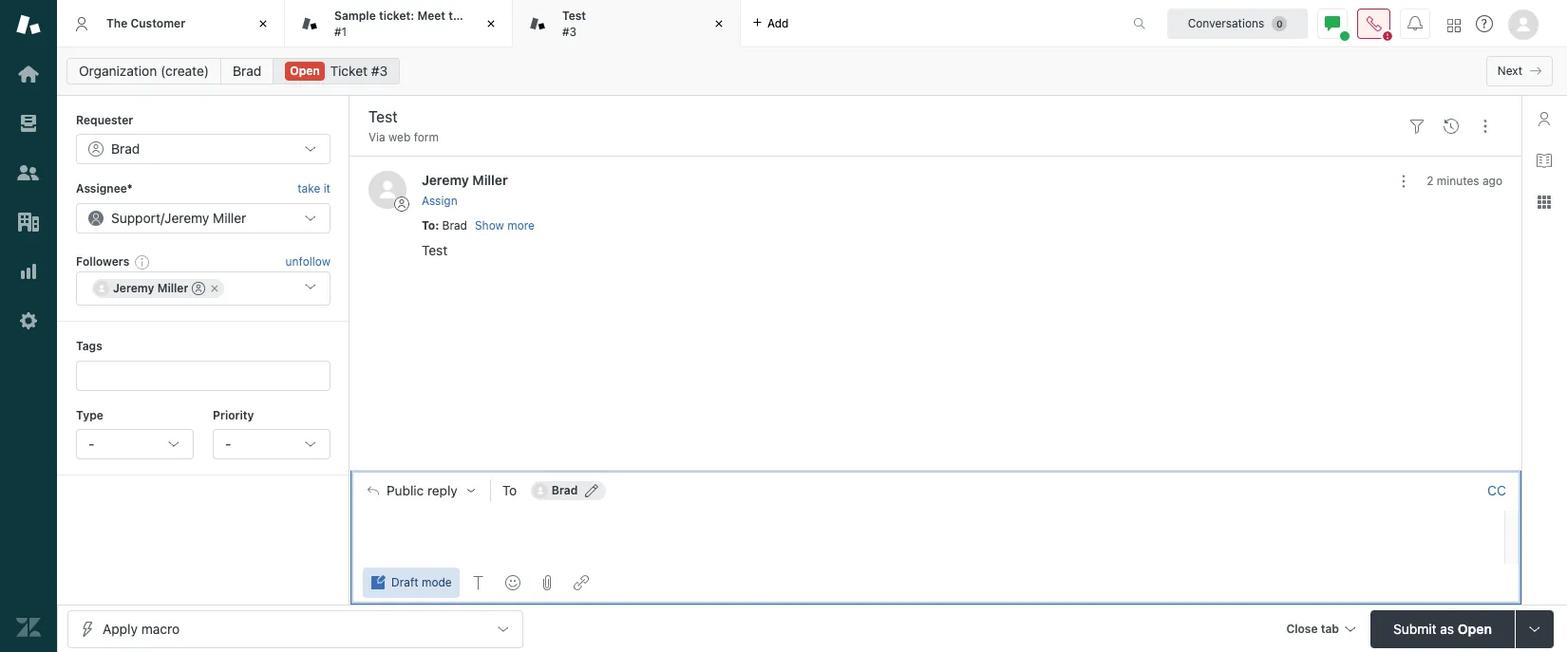 Task type: locate. For each thing, give the bounding box(es) containing it.
miller
[[472, 172, 508, 188], [213, 210, 246, 226], [157, 281, 189, 296]]

ticket
[[470, 9, 502, 23]]

2 minutes ago
[[1427, 174, 1503, 188]]

0 vertical spatial test
[[562, 9, 586, 23]]

tab containing sample ticket: meet the ticket
[[285, 0, 513, 47]]

it
[[324, 182, 331, 196]]

close image
[[482, 14, 501, 33], [710, 14, 729, 33]]

public reply
[[387, 484, 458, 499]]

- down type
[[88, 436, 94, 452]]

organization (create)
[[79, 63, 209, 79]]

to inside to : brad show more test
[[422, 218, 435, 232]]

- for type
[[88, 436, 94, 452]]

ticket
[[330, 63, 368, 79]]

close tab
[[1287, 622, 1339, 636]]

the
[[449, 9, 467, 23]]

button displays agent's chat status as online. image
[[1325, 16, 1340, 31]]

1 horizontal spatial - button
[[213, 429, 331, 460]]

2 vertical spatial jeremy
[[113, 281, 154, 296]]

minutes
[[1437, 174, 1480, 188]]

jeremy miller option
[[92, 279, 225, 298]]

2 - from the left
[[225, 436, 231, 452]]

assignee*
[[76, 182, 133, 196]]

1 close image from the left
[[482, 14, 501, 33]]

sample ticket: meet the ticket #1
[[334, 9, 502, 38]]

miller for jeremy miller
[[157, 281, 189, 296]]

#1
[[334, 24, 347, 38]]

test
[[562, 9, 586, 23], [422, 242, 448, 258]]

2 horizontal spatial miller
[[472, 172, 508, 188]]

hide composer image
[[928, 463, 943, 478]]

- button down type
[[76, 429, 194, 460]]

jeremy miller link
[[422, 172, 508, 188]]

1 horizontal spatial -
[[225, 436, 231, 452]]

filter image
[[1410, 118, 1425, 134]]

views image
[[16, 111, 41, 136]]

tags element
[[76, 361, 331, 391]]

1 horizontal spatial test
[[562, 9, 586, 23]]

next
[[1498, 64, 1523, 78]]

#3 for test #3
[[562, 24, 577, 38]]

#3 inside test #3
[[562, 24, 577, 38]]

to down assign button
[[422, 218, 435, 232]]

miller inside jeremy miller assign
[[472, 172, 508, 188]]

add button
[[741, 0, 800, 47]]

test down the :
[[422, 242, 448, 258]]

zendesk image
[[16, 616, 41, 640]]

support
[[111, 210, 161, 226]]

- button down priority
[[213, 429, 331, 460]]

show more button
[[475, 218, 535, 235]]

brad
[[233, 63, 262, 79], [111, 141, 140, 157], [442, 218, 467, 232], [552, 484, 578, 498]]

1 vertical spatial #3
[[371, 63, 388, 79]]

draft mode button
[[363, 568, 460, 598]]

test #3
[[562, 9, 586, 38]]

test inside tab
[[562, 9, 586, 23]]

open
[[290, 64, 320, 78], [1458, 621, 1492, 637]]

1 - button from the left
[[76, 429, 194, 460]]

brad inside secondary element
[[233, 63, 262, 79]]

close
[[1287, 622, 1318, 636]]

to for to : brad show more test
[[422, 218, 435, 232]]

0 vertical spatial miller
[[472, 172, 508, 188]]

0 vertical spatial jeremy
[[422, 172, 469, 188]]

(create)
[[161, 63, 209, 79]]

close tab button
[[1278, 610, 1363, 651]]

close image for sample ticket: meet the ticket
[[482, 14, 501, 33]]

- down priority
[[225, 436, 231, 452]]

via
[[369, 130, 385, 144]]

type
[[76, 408, 103, 422]]

open left ticket
[[290, 64, 320, 78]]

tags
[[76, 339, 102, 354]]

brad down close icon
[[233, 63, 262, 79]]

macro
[[141, 621, 180, 637]]

jeremy inside jeremy miller assign
[[422, 172, 469, 188]]

unfollow button
[[286, 254, 331, 271]]

organizations image
[[16, 210, 41, 235]]

Subject field
[[365, 105, 1396, 128]]

#3
[[562, 24, 577, 38], [371, 63, 388, 79]]

via web form
[[369, 130, 439, 144]]

- for priority
[[225, 436, 231, 452]]

cc button
[[1488, 483, 1507, 500]]

close image left add dropdown button
[[710, 14, 729, 33]]

2 horizontal spatial jeremy
[[422, 172, 469, 188]]

open right as
[[1458, 621, 1492, 637]]

meet
[[417, 9, 446, 23]]

miller right "/"
[[213, 210, 246, 226]]

1 horizontal spatial open
[[1458, 621, 1492, 637]]

jeremy
[[422, 172, 469, 188], [164, 210, 209, 226], [113, 281, 154, 296]]

2
[[1427, 174, 1434, 188]]

jeremy right support
[[164, 210, 209, 226]]

0 horizontal spatial close image
[[482, 14, 501, 33]]

brad down requester
[[111, 141, 140, 157]]

0 horizontal spatial jeremy
[[113, 281, 154, 296]]

0 horizontal spatial to
[[422, 218, 435, 232]]

close image for test
[[710, 14, 729, 33]]

test right ticket
[[562, 9, 586, 23]]

-
[[88, 436, 94, 452], [225, 436, 231, 452]]

0 horizontal spatial miller
[[157, 281, 189, 296]]

0 horizontal spatial test
[[422, 242, 448, 258]]

- button
[[76, 429, 194, 460], [213, 429, 331, 460]]

close image right the on the top
[[482, 14, 501, 33]]

customer context image
[[1537, 111, 1552, 126]]

tabs tab list
[[57, 0, 1113, 47]]

miller up show at the top left of page
[[472, 172, 508, 188]]

displays possible ticket submission types image
[[1528, 622, 1543, 637]]

1 vertical spatial to
[[502, 483, 517, 499]]

1 horizontal spatial close image
[[710, 14, 729, 33]]

- button for priority
[[213, 429, 331, 460]]

2 tab from the left
[[513, 0, 741, 47]]

2 - button from the left
[[213, 429, 331, 460]]

jeremy up assign
[[422, 172, 469, 188]]

add attachment image
[[539, 576, 555, 591]]

followers
[[76, 254, 129, 269]]

format text image
[[471, 576, 486, 591]]

web
[[389, 130, 411, 144]]

take it button
[[298, 180, 331, 199]]

ticket:
[[379, 9, 414, 23]]

brad link
[[220, 58, 274, 85]]

as
[[1441, 621, 1455, 637]]

ago
[[1483, 174, 1503, 188]]

miller inside assignee* element
[[213, 210, 246, 226]]

conversations
[[1188, 16, 1265, 30]]

1 horizontal spatial #3
[[562, 24, 577, 38]]

:
[[435, 218, 439, 232]]

organization (create) button
[[66, 58, 221, 85]]

1 tab from the left
[[285, 0, 513, 47]]

brad right the :
[[442, 218, 467, 232]]

#3 inside secondary element
[[371, 63, 388, 79]]

miller inside option
[[157, 281, 189, 296]]

1 horizontal spatial miller
[[213, 210, 246, 226]]

2 vertical spatial miller
[[157, 281, 189, 296]]

1 vertical spatial test
[[422, 242, 448, 258]]

tab
[[285, 0, 513, 47], [513, 0, 741, 47]]

0 horizontal spatial - button
[[76, 429, 194, 460]]

admin image
[[16, 309, 41, 333]]

0 vertical spatial open
[[290, 64, 320, 78]]

0 horizontal spatial #3
[[371, 63, 388, 79]]

1 horizontal spatial to
[[502, 483, 517, 499]]

jeremy miller assign
[[422, 172, 508, 208]]

add
[[768, 16, 789, 30]]

to for to
[[502, 483, 517, 499]]

1 vertical spatial miller
[[213, 210, 246, 226]]

submit
[[1394, 621, 1437, 637]]

0 vertical spatial #3
[[562, 24, 577, 38]]

/
[[161, 210, 164, 226]]

0 vertical spatial to
[[422, 218, 435, 232]]

jeremy down info on adding followers image
[[113, 281, 154, 296]]

0 horizontal spatial -
[[88, 436, 94, 452]]

2 close image from the left
[[710, 14, 729, 33]]

to
[[422, 218, 435, 232], [502, 483, 517, 499]]

secondary element
[[57, 52, 1567, 90]]

0 horizontal spatial open
[[290, 64, 320, 78]]

1 - from the left
[[88, 436, 94, 452]]

unfollow
[[286, 255, 331, 269]]

to left 'klobrad84@gmail.com' image
[[502, 483, 517, 499]]

1 horizontal spatial jeremy
[[164, 210, 209, 226]]

submit as open
[[1394, 621, 1492, 637]]

next button
[[1487, 56, 1553, 86]]

requester
[[76, 113, 133, 127]]

add link (cmd k) image
[[574, 576, 589, 591]]

avatar image
[[369, 171, 407, 209]]

1 vertical spatial jeremy
[[164, 210, 209, 226]]

jeremy inside option
[[113, 281, 154, 296]]

miller left user is an agent image
[[157, 281, 189, 296]]



Task type: describe. For each thing, give the bounding box(es) containing it.
conversations button
[[1168, 8, 1308, 38]]

#3 for ticket #3
[[371, 63, 388, 79]]

jeremy inside assignee* element
[[164, 210, 209, 226]]

cc
[[1488, 483, 1507, 499]]

brad inside to : brad show more test
[[442, 218, 467, 232]]

assignee* element
[[76, 203, 331, 233]]

user is an agent image
[[192, 282, 206, 296]]

get started image
[[16, 62, 41, 86]]

public
[[387, 484, 424, 499]]

reporting image
[[16, 259, 41, 284]]

notifications image
[[1408, 16, 1423, 31]]

open inside secondary element
[[290, 64, 320, 78]]

- button for type
[[76, 429, 194, 460]]

followers element
[[76, 272, 331, 306]]

take
[[298, 182, 320, 196]]

knowledge image
[[1537, 153, 1552, 168]]

tab containing test
[[513, 0, 741, 47]]

apps image
[[1537, 195, 1552, 210]]

apply
[[103, 621, 138, 637]]

assign button
[[422, 193, 458, 210]]

jeremy for jeremy miller
[[113, 281, 154, 296]]

info on adding followers image
[[135, 255, 150, 270]]

edit user image
[[586, 485, 599, 498]]

1 vertical spatial open
[[1458, 621, 1492, 637]]

millerjeremy500@gmail.com image
[[94, 281, 109, 297]]

organization
[[79, 63, 157, 79]]

insert emojis image
[[505, 576, 520, 591]]

close image
[[254, 14, 273, 33]]

the
[[106, 16, 128, 30]]

draft
[[391, 576, 419, 590]]

show
[[475, 219, 504, 233]]

additional actions image
[[1397, 174, 1412, 189]]

form
[[414, 130, 439, 144]]

the customer tab
[[57, 0, 285, 47]]

zendesk products image
[[1448, 19, 1461, 32]]

jeremy for jeremy miller assign
[[422, 172, 469, 188]]

zendesk support image
[[16, 12, 41, 37]]

take it
[[298, 182, 331, 196]]

tab
[[1321, 622, 1339, 636]]

ticket #3
[[330, 63, 388, 79]]

requester element
[[76, 134, 331, 165]]

support / jeremy miller
[[111, 210, 246, 226]]

brad inside requester element
[[111, 141, 140, 157]]

customers image
[[16, 161, 41, 185]]

reply
[[427, 484, 458, 499]]

apply macro
[[103, 621, 180, 637]]

events image
[[1444, 118, 1459, 134]]

test inside to : brad show more test
[[422, 242, 448, 258]]

more
[[507, 219, 535, 233]]

jeremy miller
[[113, 281, 189, 296]]

miller for jeremy miller assign
[[472, 172, 508, 188]]

assign
[[422, 194, 458, 208]]

draft mode
[[391, 576, 452, 590]]

ticket actions image
[[1478, 118, 1493, 134]]

klobrad84@gmail.com image
[[533, 484, 548, 499]]

main element
[[0, 0, 57, 653]]

get help image
[[1476, 15, 1493, 32]]

mode
[[422, 576, 452, 590]]

brad right 'klobrad84@gmail.com' image
[[552, 484, 578, 498]]

remove image
[[209, 283, 221, 295]]

2 minutes ago text field
[[1427, 174, 1503, 188]]

sample
[[334, 9, 376, 23]]

public reply button
[[351, 471, 490, 511]]

priority
[[213, 408, 254, 422]]

to : brad show more test
[[422, 218, 535, 258]]

the customer
[[106, 16, 185, 30]]

customer
[[131, 16, 185, 30]]



Task type: vqa. For each thing, say whether or not it's contained in the screenshot.
Testin
no



